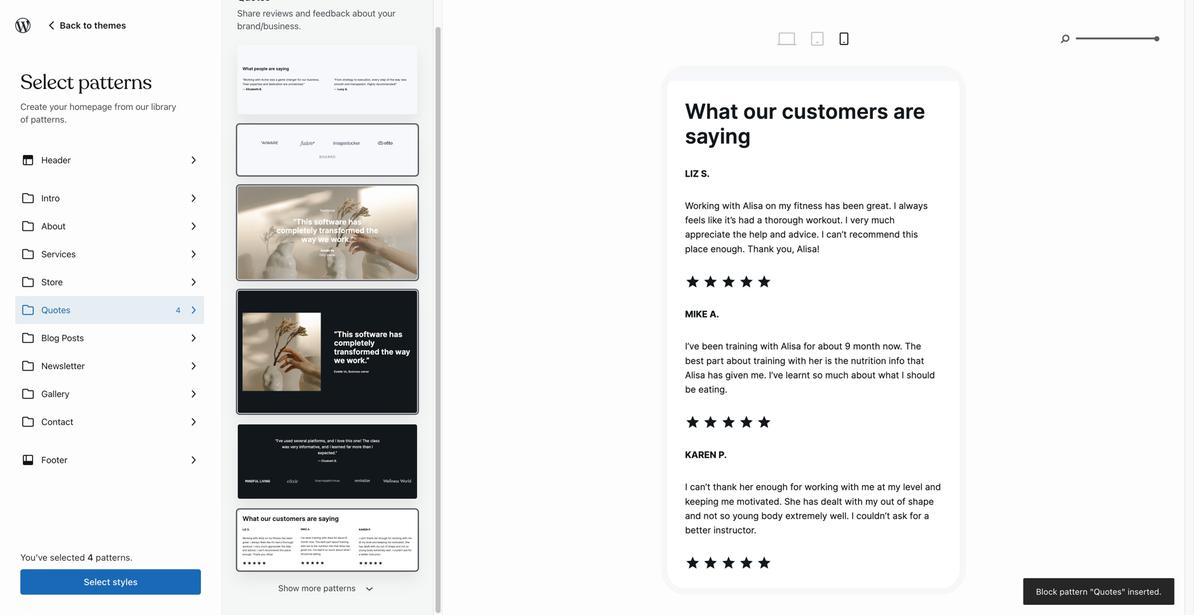 Task type: locate. For each thing, give the bounding box(es) containing it.
1 vertical spatial 4
[[87, 553, 93, 563]]

block
[[1037, 587, 1058, 597]]

patterns up from
[[78, 70, 152, 95]]

phone image
[[837, 31, 852, 46]]

patterns inside show more patterns button
[[324, 584, 356, 594]]

your
[[378, 8, 396, 18], [49, 101, 67, 112]]

quotes image
[[238, 511, 286, 527]]

patterns
[[78, 70, 152, 95], [324, 584, 356, 594]]

your right create
[[49, 101, 67, 112]]

1 horizontal spatial 4
[[176, 306, 181, 315]]

patterns. down create
[[31, 114, 67, 125]]

0 vertical spatial select
[[20, 70, 74, 95]]

create
[[20, 101, 47, 112]]

patterns right more
[[324, 584, 356, 594]]

0 horizontal spatial your
[[49, 101, 67, 112]]

newsletter button
[[15, 352, 204, 380]]

your inside select patterns create your homepage from our library of patterns.
[[49, 101, 67, 112]]

1 vertical spatial patterns.
[[96, 553, 133, 563]]

and
[[296, 8, 311, 18]]

1 horizontal spatial your
[[378, 8, 396, 18]]

show more patterns
[[278, 584, 356, 594]]

1 vertical spatial your
[[49, 101, 67, 112]]

share reviews and feedback about your brand/business.
[[237, 8, 396, 31]]

0 horizontal spatial select
[[20, 70, 74, 95]]

your inside share reviews and feedback about your brand/business.
[[378, 8, 396, 18]]

select up create
[[20, 70, 74, 95]]

0 horizontal spatial 4
[[87, 553, 93, 563]]

patterns inside select patterns create your homepage from our library of patterns.
[[78, 70, 152, 95]]

patterns.
[[31, 114, 67, 125], [96, 553, 133, 563]]

tablet image
[[810, 31, 825, 46]]

0 horizontal spatial patterns.
[[31, 114, 67, 125]]

from
[[114, 101, 133, 112]]

list
[[15, 146, 204, 475]]

your right about in the left of the page
[[378, 8, 396, 18]]

0 vertical spatial 4
[[176, 306, 181, 315]]

0 vertical spatial your
[[378, 8, 396, 18]]

1 horizontal spatial select
[[84, 577, 110, 588]]

pattern
[[1060, 587, 1088, 597]]

reviews
[[263, 8, 293, 18]]

1 horizontal spatial patterns
[[324, 584, 356, 594]]

0 vertical spatial patterns.
[[31, 114, 67, 125]]

4
[[176, 306, 181, 315], [87, 553, 93, 563]]

about
[[353, 8, 376, 18]]

1 vertical spatial select
[[84, 577, 110, 588]]

back to themes
[[60, 20, 126, 31]]

share
[[237, 8, 261, 18]]

select
[[20, 70, 74, 95], [84, 577, 110, 588]]

newsletter
[[41, 361, 85, 372]]

library
[[151, 101, 176, 112]]

about button
[[15, 212, 204, 240]]

you've
[[20, 553, 48, 563]]

block pattern "quotes" inserted.
[[1037, 587, 1162, 597]]

0 vertical spatial patterns
[[78, 70, 152, 95]]

1 vertical spatial patterns
[[324, 584, 356, 594]]

desktop image
[[776, 27, 799, 50]]

select inside select patterns create your homepage from our library of patterns.
[[20, 70, 74, 95]]

select inside button
[[84, 577, 110, 588]]

4 inside quotes "list item"
[[176, 306, 181, 315]]

select left styles
[[84, 577, 110, 588]]

0 horizontal spatial patterns
[[78, 70, 152, 95]]

patterns. up the select styles
[[96, 553, 133, 563]]

header button
[[15, 146, 204, 174]]



Task type: describe. For each thing, give the bounding box(es) containing it.
contact button
[[15, 408, 204, 436]]

contact
[[41, 417, 73, 428]]

1 horizontal spatial patterns.
[[96, 553, 133, 563]]

styles
[[113, 577, 138, 588]]

intro
[[41, 193, 60, 204]]

about
[[41, 221, 66, 232]]

feedback
[[313, 8, 350, 18]]

you've selected 4 patterns.
[[20, 553, 133, 563]]

quotes list item
[[15, 296, 204, 324]]

block pattern "quotes" inserted. button
[[1024, 579, 1175, 606]]

brand/business.
[[237, 21, 301, 31]]

footer button
[[15, 447, 204, 475]]

footer
[[41, 455, 67, 466]]

show more patterns button
[[275, 578, 381, 601]]

two quotes and a heading image
[[238, 45, 286, 63]]

homepage
[[69, 101, 112, 112]]

header
[[41, 155, 71, 165]]

gallery
[[41, 389, 69, 400]]

inserted.
[[1128, 587, 1162, 597]]

select styles
[[84, 577, 138, 588]]

back to themes button
[[46, 17, 126, 32]]

show
[[278, 584, 299, 594]]

gallery button
[[15, 380, 204, 408]]

selected
[[50, 553, 85, 563]]

our
[[136, 101, 149, 112]]

select for patterns
[[20, 70, 74, 95]]

of
[[20, 114, 28, 125]]

themes
[[94, 20, 126, 31]]

list containing header
[[15, 146, 204, 475]]

store button
[[15, 268, 204, 296]]

intro button
[[15, 184, 204, 212]]

"quotes"
[[1091, 587, 1126, 597]]

blog posts button
[[15, 324, 204, 352]]

select for styles
[[84, 577, 110, 588]]

services button
[[15, 240, 204, 268]]

to
[[83, 20, 92, 31]]

patterns. inside select patterns create your homepage from our library of patterns.
[[31, 114, 67, 125]]

brand logos image
[[238, 125, 286, 138]]

more
[[302, 584, 321, 594]]

testimonial with image on the left image
[[238, 291, 286, 324]]

blog
[[41, 333, 59, 344]]

back
[[60, 20, 81, 31]]

services
[[41, 249, 76, 260]]

quotes
[[41, 305, 70, 316]]

blog posts
[[41, 333, 84, 344]]

select styles button
[[20, 570, 201, 595]]

block patterns list box
[[237, 44, 418, 571]]

posts
[[62, 333, 84, 344]]

select patterns create your homepage from our library of patterns.
[[20, 70, 176, 125]]

quote and logos image
[[238, 425, 286, 445]]

testimonials image
[[238, 186, 286, 211]]

store
[[41, 277, 63, 288]]



Task type: vqa. For each thing, say whether or not it's contained in the screenshot.
Newsletter button
yes



